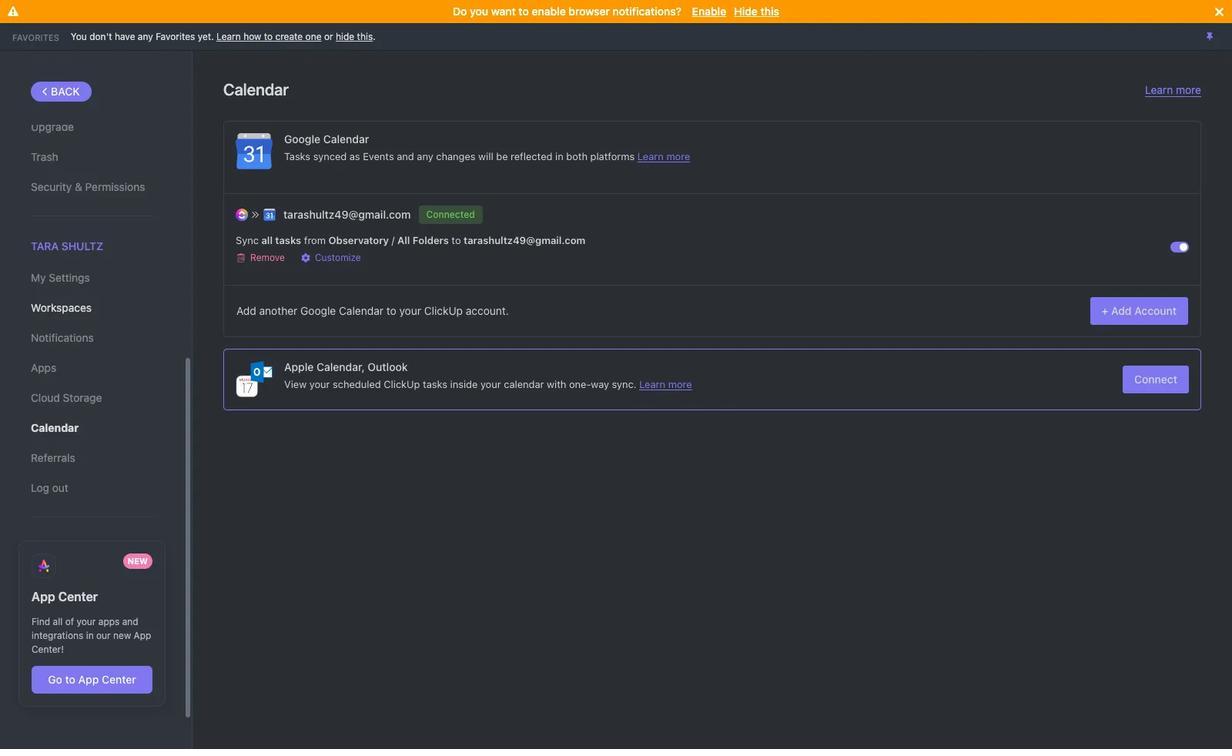 Task type: locate. For each thing, give the bounding box(es) containing it.
learn more link for google calendar
[[638, 150, 690, 162]]

calendar
[[504, 378, 544, 390]]

add right +
[[1112, 304, 1132, 317]]

1 vertical spatial learn more link
[[638, 150, 690, 162]]

learn
[[217, 30, 241, 42], [1146, 83, 1173, 96], [638, 150, 664, 162], [640, 378, 666, 390]]

google
[[284, 132, 321, 145], [301, 304, 336, 317]]

browser
[[569, 5, 610, 18]]

and right events at the top left of page
[[397, 150, 414, 162]]

0 vertical spatial all
[[262, 234, 273, 247]]

inside
[[450, 378, 478, 390]]

go to app center
[[48, 673, 136, 687]]

in inside google calendar tasks synced as events and any changes will be reflected in both platforms learn more
[[555, 150, 564, 162]]

referrals
[[31, 452, 75, 465]]

add
[[236, 304, 256, 317], [1112, 304, 1132, 317]]

clickup down outlook
[[384, 378, 420, 390]]

1 vertical spatial tarashultz49@gmail.com
[[464, 234, 586, 247]]

0 vertical spatial google
[[284, 132, 321, 145]]

all up remove
[[262, 234, 273, 247]]

clickup
[[424, 304, 463, 317], [384, 378, 420, 390]]

1 vertical spatial clickup
[[384, 378, 420, 390]]

0 vertical spatial this
[[761, 5, 780, 18]]

1 horizontal spatial center
[[102, 673, 136, 687]]

more inside the apple calendar, outlook view your scheduled clickup tasks inside your calendar with one-way sync. learn more
[[668, 378, 692, 390]]

calendar up referrals
[[31, 422, 79, 435]]

sync
[[236, 234, 259, 247]]

app
[[32, 590, 55, 604], [134, 630, 151, 642], [78, 673, 99, 687]]

1 horizontal spatial and
[[397, 150, 414, 162]]

any
[[138, 30, 153, 42], [417, 150, 433, 162]]

all inside find all of your apps and integrations in our new app center!
[[53, 616, 63, 628]]

1 vertical spatial any
[[417, 150, 433, 162]]

tarashultz49@gmail.com
[[283, 208, 411, 221], [464, 234, 586, 247]]

hide this link
[[336, 30, 373, 42]]

create
[[275, 30, 303, 42]]

in inside find all of your apps and integrations in our new app center!
[[86, 630, 94, 642]]

center
[[58, 590, 98, 604], [102, 673, 136, 687]]

0 horizontal spatial in
[[86, 630, 94, 642]]

this
[[761, 5, 780, 18], [357, 30, 373, 42]]

cloud storage
[[31, 391, 102, 405]]

want
[[491, 5, 516, 18]]

any left changes
[[417, 150, 433, 162]]

calendar down customize
[[339, 304, 384, 317]]

apple calendar, outlook view your scheduled clickup tasks inside your calendar with one-way sync. learn more
[[284, 360, 692, 390]]

0 horizontal spatial clickup
[[384, 378, 420, 390]]

1 horizontal spatial all
[[262, 234, 273, 247]]

0 horizontal spatial this
[[357, 30, 373, 42]]

any inside google calendar tasks synced as events and any changes will be reflected in both platforms learn more
[[417, 150, 433, 162]]

learn more link for apple calendar, outlook
[[640, 378, 692, 390]]

0 horizontal spatial center
[[58, 590, 98, 604]]

1 vertical spatial this
[[357, 30, 373, 42]]

you
[[71, 30, 87, 42]]

app inside find all of your apps and integrations in our new app center!
[[134, 630, 151, 642]]

yet.
[[198, 30, 214, 42]]

app right new
[[134, 630, 151, 642]]

to right go
[[65, 673, 75, 687]]

apps
[[98, 616, 120, 628]]

app up find
[[32, 590, 55, 604]]

all
[[262, 234, 273, 247], [53, 616, 63, 628]]

events
[[363, 150, 394, 162]]

1 vertical spatial app
[[134, 630, 151, 642]]

tasks left inside
[[423, 378, 448, 390]]

1 vertical spatial more
[[667, 150, 690, 162]]

center up of
[[58, 590, 98, 604]]

in left both
[[555, 150, 564, 162]]

1 horizontal spatial this
[[761, 5, 780, 18]]

trash link
[[31, 144, 153, 170]]

google calendar tasks synced as events and any changes will be reflected in both platforms learn more
[[284, 132, 690, 162]]

0 horizontal spatial any
[[138, 30, 153, 42]]

upgrade
[[31, 120, 74, 133]]

&
[[75, 180, 82, 193]]

0 vertical spatial tasks
[[275, 234, 301, 247]]

to up outlook
[[387, 304, 397, 317]]

synced
[[313, 150, 347, 162]]

2 vertical spatial more
[[668, 378, 692, 390]]

calendar
[[223, 80, 289, 99], [323, 132, 369, 145], [339, 304, 384, 317], [31, 422, 79, 435]]

0 vertical spatial app
[[32, 590, 55, 604]]

1 vertical spatial google
[[301, 304, 336, 317]]

clickup for account.
[[424, 304, 463, 317]]

/
[[392, 234, 395, 247]]

google up tasks
[[284, 132, 321, 145]]

notifications link
[[31, 325, 153, 351]]

log out
[[31, 482, 68, 495]]

0 horizontal spatial favorites
[[12, 32, 59, 42]]

center down new
[[102, 673, 136, 687]]

upgrade link
[[31, 114, 153, 140]]

my
[[31, 271, 46, 284]]

+ add account
[[1102, 304, 1177, 317]]

add left another on the left top
[[236, 304, 256, 317]]

cloud storage link
[[31, 385, 153, 412]]

0 horizontal spatial tarashultz49@gmail.com
[[283, 208, 411, 221]]

more inside google calendar tasks synced as events and any changes will be reflected in both platforms learn more
[[667, 150, 690, 162]]

1 horizontal spatial any
[[417, 150, 433, 162]]

with
[[547, 378, 567, 390]]

calendar up as
[[323, 132, 369, 145]]

apple
[[284, 360, 314, 373]]

don't
[[89, 30, 112, 42]]

hide
[[734, 5, 758, 18]]

any right have
[[138, 30, 153, 42]]

0 vertical spatial any
[[138, 30, 153, 42]]

find
[[32, 616, 50, 628]]

your inside find all of your apps and integrations in our new app center!
[[77, 616, 96, 628]]

will
[[478, 150, 494, 162]]

1 vertical spatial all
[[53, 616, 63, 628]]

0 vertical spatial tarashultz49@gmail.com
[[283, 208, 411, 221]]

favorites
[[156, 30, 195, 42], [12, 32, 59, 42]]

1 horizontal spatial add
[[1112, 304, 1132, 317]]

0 horizontal spatial app
[[32, 590, 55, 604]]

calendar,
[[317, 360, 365, 373]]

in left our
[[86, 630, 94, 642]]

tara
[[31, 240, 59, 253]]

tasks inside the apple calendar, outlook view your scheduled clickup tasks inside your calendar with one-way sync. learn more
[[423, 378, 448, 390]]

0 horizontal spatial all
[[53, 616, 63, 628]]

google inside google calendar tasks synced as events and any changes will be reflected in both platforms learn more
[[284, 132, 321, 145]]

1 vertical spatial in
[[86, 630, 94, 642]]

2 horizontal spatial app
[[134, 630, 151, 642]]

calendar inside google calendar tasks synced as events and any changes will be reflected in both platforms learn more
[[323, 132, 369, 145]]

1 vertical spatial and
[[122, 616, 138, 628]]

clickup for tasks
[[384, 378, 420, 390]]

tasks left from
[[275, 234, 301, 247]]

1 horizontal spatial tasks
[[423, 378, 448, 390]]

learn inside google calendar tasks synced as events and any changes will be reflected in both platforms learn more
[[638, 150, 664, 162]]

connected
[[426, 209, 475, 220]]

apps link
[[31, 355, 153, 381]]

more
[[1176, 83, 1202, 96], [667, 150, 690, 162], [668, 378, 692, 390]]

0 vertical spatial and
[[397, 150, 414, 162]]

0 vertical spatial in
[[555, 150, 564, 162]]

favorites left yet. on the left
[[156, 30, 195, 42]]

1 horizontal spatial clickup
[[424, 304, 463, 317]]

app right go
[[78, 673, 99, 687]]

1 horizontal spatial favorites
[[156, 30, 195, 42]]

your right of
[[77, 616, 96, 628]]

1 vertical spatial center
[[102, 673, 136, 687]]

favorites left you
[[12, 32, 59, 42]]

google right another on the left top
[[301, 304, 336, 317]]

0 horizontal spatial and
[[122, 616, 138, 628]]

reflected
[[511, 150, 553, 162]]

and up new
[[122, 616, 138, 628]]

both
[[566, 150, 588, 162]]

+
[[1102, 304, 1109, 317]]

1 horizontal spatial tarashultz49@gmail.com
[[464, 234, 586, 247]]

more for google calendar
[[667, 150, 690, 162]]

go
[[48, 673, 62, 687]]

2 vertical spatial learn more link
[[640, 378, 692, 390]]

1 horizontal spatial in
[[555, 150, 564, 162]]

your right view on the left of the page
[[309, 378, 330, 390]]

0 vertical spatial clickup
[[424, 304, 463, 317]]

learn more link
[[1146, 83, 1202, 97], [638, 150, 690, 162], [640, 378, 692, 390]]

clickup left account.
[[424, 304, 463, 317]]

0 horizontal spatial add
[[236, 304, 256, 317]]

2 vertical spatial app
[[78, 673, 99, 687]]

1 vertical spatial tasks
[[423, 378, 448, 390]]

folders
[[413, 234, 449, 247]]

1 horizontal spatial app
[[78, 673, 99, 687]]

clickup inside the apple calendar, outlook view your scheduled clickup tasks inside your calendar with one-way sync. learn more
[[384, 378, 420, 390]]

another
[[259, 304, 298, 317]]

to right folders
[[452, 234, 461, 247]]

all left of
[[53, 616, 63, 628]]

security
[[31, 180, 72, 193]]

0 vertical spatial learn more link
[[1146, 83, 1202, 97]]

add another google calendar to your clickup account.
[[236, 304, 509, 317]]



Task type: describe. For each thing, give the bounding box(es) containing it.
learn inside the apple calendar, outlook view your scheduled clickup tasks inside your calendar with one-way sync. learn more
[[640, 378, 666, 390]]

way
[[591, 378, 609, 390]]

center inside button
[[102, 673, 136, 687]]

and inside google calendar tasks synced as events and any changes will be reflected in both platforms learn more
[[397, 150, 414, 162]]

account.
[[466, 304, 509, 317]]

my settings
[[31, 271, 90, 284]]

do you want to enable browser notifications? enable hide this
[[453, 5, 780, 18]]

storage
[[63, 391, 102, 405]]

one
[[306, 30, 322, 42]]

scheduled
[[333, 378, 381, 390]]

all for tasks
[[262, 234, 273, 247]]

hide
[[336, 30, 355, 42]]

sync.
[[612, 378, 637, 390]]

more for apple calendar, outlook
[[668, 378, 692, 390]]

customize
[[315, 252, 361, 263]]

outlook
[[368, 360, 408, 373]]

.
[[373, 30, 376, 42]]

apps
[[31, 361, 56, 375]]

0 vertical spatial center
[[58, 590, 98, 604]]

and inside find all of your apps and integrations in our new app center!
[[122, 616, 138, 628]]

settings
[[49, 271, 90, 284]]

notifications?
[[613, 5, 682, 18]]

app inside button
[[78, 673, 99, 687]]

tara shultz
[[31, 240, 103, 253]]

learn more
[[1146, 83, 1202, 96]]

workspaces
[[31, 301, 92, 314]]

log
[[31, 482, 49, 495]]

tasks
[[284, 150, 311, 162]]

enable
[[532, 5, 566, 18]]

all
[[398, 234, 410, 247]]

of
[[65, 616, 74, 628]]

back
[[51, 85, 80, 98]]

calendar down how
[[223, 80, 289, 99]]

your up outlook
[[399, 304, 421, 317]]

out
[[52, 482, 68, 495]]

clickup image
[[236, 209, 248, 221]]

my settings link
[[31, 265, 153, 291]]

connect button
[[1123, 366, 1189, 394]]

new
[[113, 630, 131, 642]]

0 vertical spatial more
[[1176, 83, 1202, 96]]

1 add from the left
[[236, 304, 256, 317]]

to inside button
[[65, 673, 75, 687]]

new
[[128, 556, 148, 566]]

do
[[453, 5, 467, 18]]

0 horizontal spatial tasks
[[275, 234, 301, 247]]

as
[[350, 150, 360, 162]]

trash
[[31, 150, 58, 163]]

you don't have any favorites yet. learn how to create one or hide this .
[[71, 30, 376, 42]]

to right how
[[264, 30, 273, 42]]

notifications
[[31, 331, 94, 344]]

permissions
[[85, 180, 145, 193]]

log out link
[[31, 475, 153, 502]]

be
[[496, 150, 508, 162]]

have
[[115, 30, 135, 42]]

back link
[[31, 82, 91, 102]]

changes
[[436, 150, 476, 162]]

2 add from the left
[[1112, 304, 1132, 317]]

observatory
[[329, 234, 389, 247]]

one-
[[569, 378, 591, 390]]

workspaces link
[[31, 295, 153, 321]]

integrations
[[32, 630, 83, 642]]

referrals link
[[31, 445, 153, 472]]

app center
[[32, 590, 98, 604]]

find all of your apps and integrations in our new app center!
[[32, 616, 151, 656]]

go to app center button
[[32, 666, 153, 694]]

account
[[1135, 304, 1177, 317]]

from
[[304, 234, 326, 247]]

shultz
[[61, 240, 103, 253]]

your right inside
[[481, 378, 501, 390]]

all for of
[[53, 616, 63, 628]]

view
[[284, 378, 307, 390]]

remove
[[250, 252, 285, 263]]

to right want
[[519, 5, 529, 18]]

calendar link
[[31, 415, 153, 442]]

enable
[[692, 5, 727, 18]]

cloud
[[31, 391, 60, 405]]

our
[[96, 630, 111, 642]]

or
[[324, 30, 333, 42]]

learn how to create one link
[[217, 30, 322, 42]]

sync all tasks from observatory / all folders to tarashultz49@gmail.com
[[236, 234, 586, 247]]

security & permissions
[[31, 180, 145, 193]]

security & permissions link
[[31, 174, 153, 200]]



Task type: vqa. For each thing, say whether or not it's contained in the screenshot.
Tasks
yes



